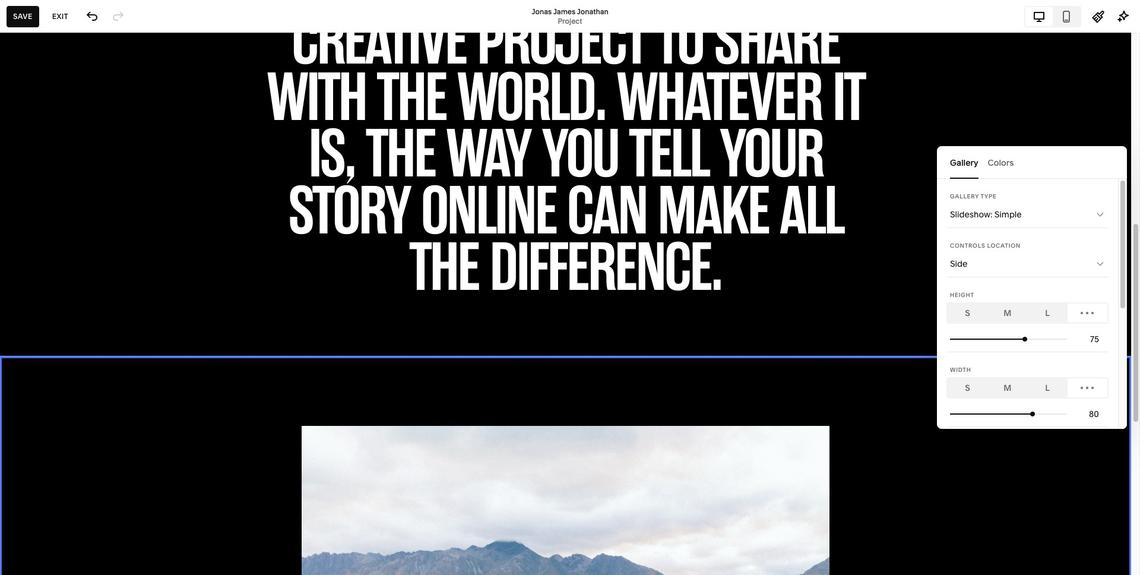 Task type: locate. For each thing, give the bounding box(es) containing it.
save button
[[7, 6, 39, 27]]

chevron small down light icon image
[[1096, 210, 1106, 219], [1096, 259, 1106, 269]]

2 chevron small down light icon image from the top
[[1096, 259, 1106, 269]]

chevron small down light icon image inside side dropdown button
[[1096, 259, 1106, 269]]

s button
[[948, 304, 988, 323], [948, 378, 988, 397]]

chevron small down light icon image inside slideshow: simple popup button
[[1096, 210, 1106, 219]]

type
[[981, 193, 997, 200]]

location
[[988, 242, 1021, 249]]

1 vertical spatial l button
[[1028, 378, 1068, 397]]

james
[[554, 7, 576, 16]]

m for l "button" for l text field m button
[[1004, 383, 1012, 393]]

icon image up l text box
[[1082, 307, 1095, 320]]

0 vertical spatial l range field
[[951, 326, 1068, 352]]

controls
[[951, 242, 986, 249]]

1 vertical spatial gallery
[[951, 193, 980, 200]]

2 m from the top
[[1004, 383, 1012, 393]]

tab list
[[1026, 7, 1081, 26], [951, 146, 1115, 179], [948, 304, 1108, 323], [948, 378, 1108, 397]]

1 chevron small down light icon image from the top
[[1096, 210, 1106, 219]]

1 s button from the top
[[948, 304, 988, 323]]

s down height
[[966, 308, 971, 318]]

m for l text box's l "button" m button
[[1004, 308, 1012, 318]]

l button
[[1028, 304, 1068, 323], [1028, 378, 1068, 397]]

width
[[951, 367, 972, 373]]

1 vertical spatial s
[[966, 383, 971, 393]]

tab list containing gallery
[[951, 146, 1115, 179]]

m button for l "button" for l text field
[[988, 378, 1028, 397]]

1 vertical spatial m
[[1004, 383, 1012, 393]]

side
[[951, 258, 968, 269]]

1 m from the top
[[1004, 308, 1012, 318]]

1 icon image from the top
[[1082, 307, 1095, 320]]

s down width
[[966, 383, 971, 393]]

1 vertical spatial s button
[[948, 378, 988, 397]]

1 vertical spatial l range field
[[951, 401, 1068, 427]]

s button down width
[[948, 378, 988, 397]]

1 l button from the top
[[1028, 304, 1068, 323]]

2 l from the top
[[1046, 383, 1050, 393]]

0 vertical spatial chevron small down light icon image
[[1096, 210, 1106, 219]]

1 gallery from the top
[[951, 157, 979, 168]]

jonas james jonathan project
[[532, 7, 609, 25]]

gallery up slideshow: on the top right of page
[[951, 193, 980, 200]]

exit button
[[46, 6, 75, 27]]

icon image for l text box
[[1082, 307, 1095, 320]]

slideshow: simple button
[[944, 201, 1112, 228]]

2 s from the top
[[966, 383, 971, 393]]

l
[[1046, 308, 1050, 318], [1046, 383, 1050, 393]]

1 l range field from the top
[[951, 326, 1068, 352]]

1 vertical spatial chevron small down light icon image
[[1096, 259, 1106, 269]]

slideshow: simple
[[951, 209, 1022, 220]]

0 vertical spatial l button
[[1028, 304, 1068, 323]]

L text field
[[1090, 408, 1102, 421]]

2 gallery from the top
[[951, 193, 980, 200]]

2 l range field from the top
[[951, 401, 1068, 427]]

icon image
[[1082, 307, 1095, 320], [1082, 381, 1095, 395]]

controls location
[[951, 242, 1021, 249]]

s
[[966, 308, 971, 318], [966, 383, 971, 393]]

grid grid
[[0, 80, 235, 566]]

1 l from the top
[[1046, 308, 1050, 318]]

gallery inside tab list
[[951, 157, 979, 168]]

l range field for l "button" for l text field
[[951, 401, 1068, 427]]

s button down height
[[948, 304, 988, 323]]

l for l "button" for l text field
[[1046, 383, 1050, 393]]

1 vertical spatial l
[[1046, 383, 1050, 393]]

0 vertical spatial s
[[966, 308, 971, 318]]

side button
[[944, 250, 1112, 277]]

gallery button
[[951, 146, 979, 179]]

slideshow:
[[951, 209, 993, 220]]

0 vertical spatial l
[[1046, 308, 1050, 318]]

2 m button from the top
[[988, 378, 1028, 397]]

m
[[1004, 308, 1012, 318], [1004, 383, 1012, 393]]

s button for l "button" for l text field
[[948, 378, 988, 397]]

0 vertical spatial gallery
[[951, 157, 979, 168]]

0 vertical spatial m
[[1004, 308, 1012, 318]]

2 l button from the top
[[1028, 378, 1068, 397]]

1 vertical spatial m button
[[988, 378, 1028, 397]]

icon image for l text field
[[1082, 381, 1095, 395]]

2 icon image from the top
[[1082, 381, 1095, 395]]

gallery
[[951, 157, 979, 168], [951, 193, 980, 200]]

1 vertical spatial icon image
[[1082, 381, 1095, 395]]

2 s button from the top
[[948, 378, 988, 397]]

1 s from the top
[[966, 308, 971, 318]]

0 vertical spatial m button
[[988, 304, 1028, 323]]

0 vertical spatial s button
[[948, 304, 988, 323]]

0 vertical spatial icon image
[[1082, 307, 1095, 320]]

L range field
[[951, 326, 1068, 352], [951, 401, 1068, 427]]

m button
[[988, 304, 1028, 323], [988, 378, 1028, 397]]

1 m button from the top
[[988, 304, 1028, 323]]

icon image up l text field
[[1082, 381, 1095, 395]]

gallery up gallery type
[[951, 157, 979, 168]]



Task type: describe. For each thing, give the bounding box(es) containing it.
colors button
[[988, 146, 1014, 179]]

project
[[558, 16, 583, 25]]

exit
[[52, 12, 68, 20]]

s button for l text box's l "button"
[[948, 304, 988, 323]]

s for l "button" for l text field l range field
[[966, 383, 971, 393]]

website
[[23, 21, 55, 30]]

colors
[[988, 157, 1014, 168]]

L text field
[[1091, 333, 1102, 346]]

chevron small down light icon image for slideshow: simple
[[1096, 210, 1106, 219]]

l button for l text field
[[1028, 378, 1068, 397]]

gallery type
[[951, 193, 997, 200]]

gallery for gallery type
[[951, 193, 980, 200]]

m button for l text box's l "button"
[[988, 304, 1028, 323]]

website button
[[0, 13, 69, 39]]

height
[[951, 292, 975, 298]]

save
[[13, 12, 33, 20]]

chevron small down light icon image for side
[[1096, 259, 1106, 269]]

l button for l text box
[[1028, 304, 1068, 323]]

jonas
[[532, 7, 552, 16]]

s for l range field for l text box's l "button"
[[966, 308, 971, 318]]

simple
[[995, 209, 1022, 220]]

l range field for l text box's l "button"
[[951, 326, 1068, 352]]

l for l text box's l "button"
[[1046, 308, 1050, 318]]

jonathan
[[577, 7, 609, 16]]

gallery for gallery
[[951, 157, 979, 168]]



Task type: vqa. For each thing, say whether or not it's contained in the screenshot.
'Use'
no



